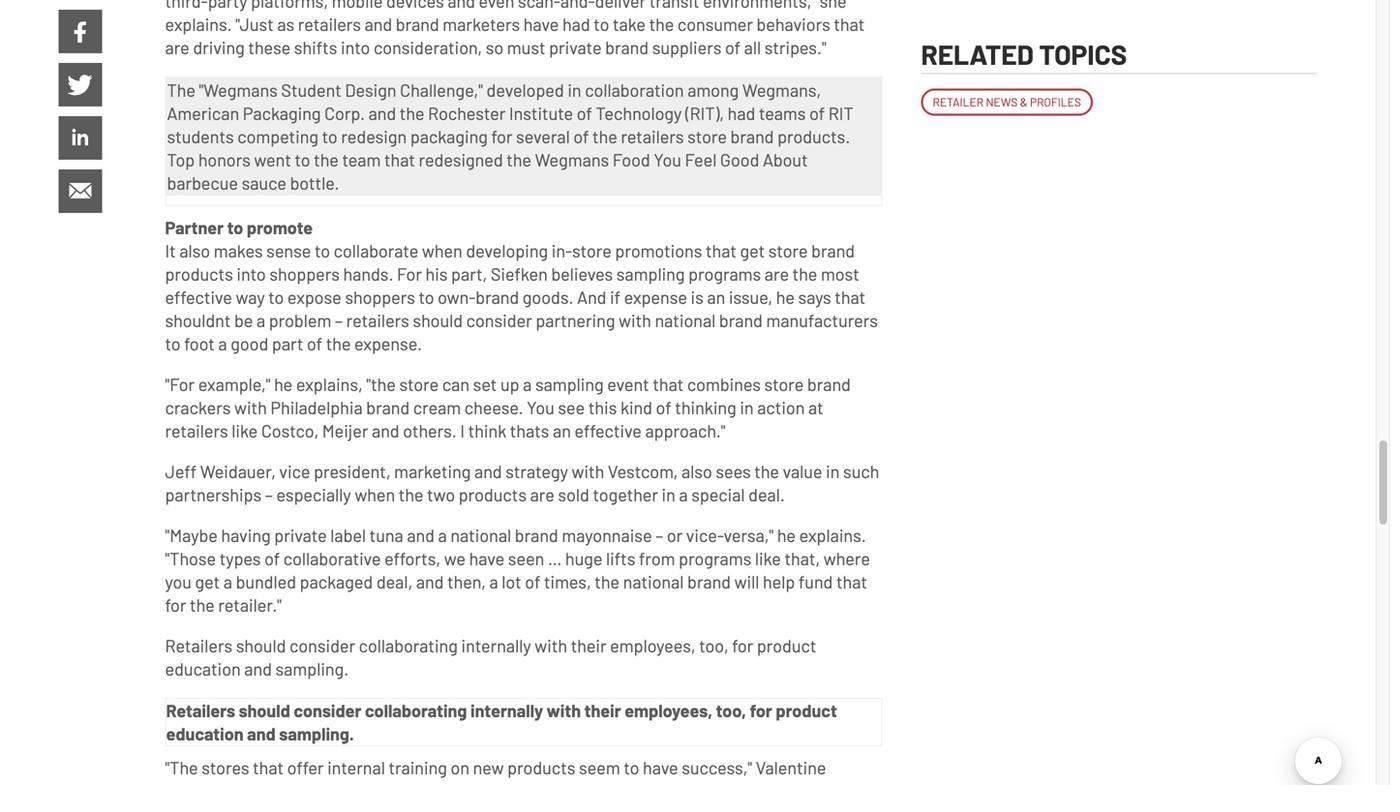 Task type: describe. For each thing, give the bounding box(es) containing it.
if
[[610, 287, 621, 307]]

the up deal.
[[755, 461, 779, 482]]

part,
[[451, 263, 487, 284]]

of up wegmans
[[574, 126, 589, 147]]

1 vertical spatial national
[[451, 525, 511, 545]]

design
[[345, 79, 397, 100]]

sees
[[716, 461, 751, 482]]

with down times,
[[535, 635, 567, 656]]

partner to promote it also makes sense to collaborate when developing in-store promotions that get store brand products into shoppers hands. for his part, siefken believes sampling programs are the most effective way to expose shoppers to own-brand goods. and if expense is an issue, he says that shouldnt be a problem – retailers should consider partnering with national brand manufacturers to foot a good part of the expense.
[[165, 217, 878, 354]]

retailers inside "the stores that offer internal training on new products seem to have success," valentine explains, pointing to hannaford and the fresh market as two retailers that do internal produc
[[619, 780, 682, 785]]

american
[[167, 103, 239, 123]]

products inside partner to promote it also makes sense to collaborate when developing in-store promotions that get store brand products into shoppers hands. for his part, siefken believes sampling programs are the most effective way to expose shoppers to own-brand goods. and if expense is an issue, he says that shouldnt be a problem – retailers should consider partnering with national brand manufacturers to foot a good part of the expense.
[[165, 263, 233, 284]]

to right way
[[268, 287, 284, 307]]

issue,
[[729, 287, 773, 307]]

cheese.
[[465, 397, 523, 418]]

and down the retailer."
[[244, 658, 272, 679]]

email link
[[59, 169, 102, 213]]

effective inside "for example," he explains, "the store can set up a sampling event that combines store brand crackers with philadelphia brand cream cheese. you see this kind of thinking in action at retailers like costco, meijer and others. i think thats an effective approach."
[[575, 420, 642, 441]]

with up "seem"
[[547, 700, 581, 721]]

get inside partner to promote it also makes sense to collaborate when developing in-store promotions that get store brand products into shoppers hands. for his part, siefken believes sampling programs are the most effective way to expose shoppers to own-brand goods. and if expense is an issue, he says that shouldnt be a problem – retailers should consider partnering with national brand manufacturers to foot a good part of the expense.
[[740, 240, 765, 261]]

versa,"
[[724, 525, 774, 545]]

vice-
[[686, 525, 724, 545]]

like inside "for example," he explains, "the store can set up a sampling event that combines store brand crackers with philadelphia brand cream cheese. you see this kind of thinking in action at retailers like costco, meijer and others. i think thats an effective approach."
[[232, 420, 258, 441]]

thats
[[510, 420, 549, 441]]

of up products.
[[810, 103, 825, 123]]

lot
[[502, 571, 522, 592]]

an inside "for example," he explains, "the store can set up a sampling event that combines store brand crackers with philadelphia brand cream cheese. you see this kind of thinking in action at retailers like costco, meijer and others. i think thats an effective approach."
[[553, 420, 571, 441]]

into
[[237, 263, 266, 284]]

news
[[986, 95, 1018, 109]]

in-
[[552, 240, 572, 261]]

expense.
[[354, 333, 422, 354]]

store up says
[[769, 240, 808, 261]]

of up bundled
[[264, 548, 280, 569]]

collaboration
[[585, 79, 684, 100]]

food
[[613, 149, 650, 170]]

barbecue
[[167, 172, 238, 193]]

part
[[272, 333, 303, 354]]

in down vestcom, at the bottom of the page
[[662, 484, 676, 505]]

1 vertical spatial internal
[[743, 780, 801, 785]]

will
[[735, 571, 760, 592]]

i
[[460, 420, 465, 441]]

to up makes
[[227, 217, 243, 238]]

special
[[692, 484, 745, 505]]

twitter link
[[59, 63, 102, 107]]

he inside partner to promote it also makes sense to collaborate when developing in-store promotions that get store brand products into shoppers hands. for his part, siefken believes sampling programs are the most effective way to expose shoppers to own-brand goods. and if expense is an issue, he says that shouldnt be a problem – retailers should consider partnering with national brand manufacturers to foot a good part of the expense.
[[776, 287, 795, 307]]

promotions
[[615, 240, 702, 261]]

explains, inside "for example," he explains, "the store can set up a sampling event that combines store brand crackers with philadelphia brand cream cheese. you see this kind of thinking in action at retailers like costco, meijer and others. i think thats an effective approach."
[[296, 374, 363, 394]]

bundled
[[236, 571, 296, 592]]

1 vertical spatial consider
[[290, 635, 355, 656]]

valentine
[[756, 757, 826, 778]]

and inside the "wegmans student design challenge," developed in collaboration among wegmans, american packaging corp. and the rochester institute of technology (rit), had teams of rit students competing to redesign packaging for several of the retailers store brand products. top honors went to the team that redesigned the wegmans food you feel good about barbecue sauce bottle.
[[368, 103, 396, 123]]

the up food
[[593, 126, 618, 147]]

have inside "the stores that offer internal training on new products seem to have success," valentine explains, pointing to hannaford and the fresh market as two retailers that do internal produc
[[643, 757, 678, 778]]

of right the institute at the top
[[577, 103, 592, 123]]

brand up the seen
[[515, 525, 558, 545]]

that up issue,
[[706, 240, 737, 261]]

when inside partner to promote it also makes sense to collaborate when developing in-store promotions that get store brand products into shoppers hands. for his part, siefken believes sampling programs are the most effective way to expose shoppers to own-brand goods. and if expense is an issue, he says that shouldnt be a problem – retailers should consider partnering with national brand manufacturers to foot a good part of the expense.
[[422, 240, 463, 261]]

national inside partner to promote it also makes sense to collaborate when developing in-store promotions that get store brand products into shoppers hands. for his part, siefken believes sampling programs are the most effective way to expose shoppers to own-brand goods. and if expense is an issue, he says that shouldnt be a problem – retailers should consider partnering with national brand manufacturers to foot a good part of the expense.
[[655, 310, 716, 331]]

promote
[[247, 217, 313, 238]]

competing
[[237, 126, 319, 147]]

cream
[[413, 397, 461, 418]]

with inside "for example," he explains, "the store can set up a sampling event that combines store brand crackers with philadelphia brand cream cheese. you see this kind of thinking in action at retailers like costco, meijer and others. i think thats an effective approach."
[[234, 397, 267, 418]]

brand left 'will'
[[687, 571, 731, 592]]

where
[[824, 548, 870, 569]]

for inside "maybe having private label tuna and a national brand mayonnaise – or vice-versa," he explains. "those types of collaborative efforts, we have seen … huge lifts from programs like that, where you get a bundled packaged deal, and then, a lot of times, the national brand will help fund that for the retailer."
[[165, 594, 186, 615]]

the down lifts
[[595, 571, 620, 592]]

redesign
[[341, 126, 407, 147]]

example,"
[[198, 374, 271, 394]]

about
[[763, 149, 808, 170]]

and inside "for example," he explains, "the store can set up a sampling event that combines store brand crackers with philadelphia brand cream cheese. you see this kind of thinking in action at retailers like costco, meijer and others. i think thats an effective approach."
[[372, 420, 400, 441]]

for up valentine
[[750, 700, 772, 721]]

top
[[167, 149, 195, 170]]

to down the his
[[419, 287, 434, 307]]

to up bottle.
[[295, 149, 310, 170]]

that down most
[[835, 287, 866, 307]]

label
[[330, 525, 366, 545]]

are inside jeff weidauer, vice president, marketing and strategy with vestcom, also sees the value in such partnerships – especially when the two products are sold together in a special deal.
[[530, 484, 555, 505]]

are inside partner to promote it also makes sense to collaborate when developing in-store promotions that get store brand products into shoppers hands. for his part, siefken believes sampling programs are the most effective way to expose shoppers to own-brand goods. and if expense is an issue, he says that shouldnt be a problem – retailers should consider partnering with national brand manufacturers to foot a good part of the expense.
[[765, 263, 789, 284]]

1 vertical spatial product
[[776, 700, 837, 721]]

huge
[[565, 548, 603, 569]]

private
[[274, 525, 327, 545]]

0 vertical spatial too,
[[699, 635, 729, 656]]

twitter image
[[59, 63, 102, 107]]

several
[[516, 126, 570, 147]]

student
[[281, 79, 342, 100]]

have inside "maybe having private label tuna and a national brand mayonnaise – or vice-versa," he explains. "those types of collaborative efforts, we have seen … huge lifts from programs like that, where you get a bundled packaged deal, and then, a lot of times, the national brand will help fund that for the retailer."
[[469, 548, 505, 569]]

store up cream
[[399, 374, 439, 394]]

packaged
[[300, 571, 373, 592]]

facebook image
[[59, 10, 102, 53]]

makes
[[214, 240, 263, 261]]

the down marketing
[[399, 484, 424, 505]]

sauce
[[242, 172, 287, 193]]

he inside "for example," he explains, "the store can set up a sampling event that combines store brand crackers with philadelphia brand cream cheese. you see this kind of thinking in action at retailers like costco, meijer and others. i think thats an effective approach."
[[274, 374, 293, 394]]

to right sense
[[315, 240, 330, 261]]

the down several
[[507, 149, 532, 170]]

brand down "the
[[366, 397, 410, 418]]

pointing
[[235, 780, 298, 785]]

also inside partner to promote it also makes sense to collaborate when developing in-store promotions that get store brand products into shoppers hands. for his part, siefken believes sampling programs are the most effective way to expose shoppers to own-brand goods. and if expense is an issue, he says that shouldnt be a problem – retailers should consider partnering with national brand manufacturers to foot a good part of the expense.
[[179, 240, 210, 261]]

1 horizontal spatial shoppers
[[345, 287, 415, 307]]

sold
[[558, 484, 590, 505]]

set
[[473, 374, 497, 394]]

like inside "maybe having private label tuna and a national brand mayonnaise – or vice-versa," he explains. "those types of collaborative efforts, we have seen … huge lifts from programs like that, where you get a bundled packaged deal, and then, a lot of times, the national brand will help fund that for the retailer."
[[755, 548, 781, 569]]

the up bottle.
[[314, 149, 339, 170]]

had
[[728, 103, 756, 123]]

brand up most
[[812, 240, 855, 261]]

in left such
[[826, 461, 840, 482]]

up
[[501, 374, 520, 394]]

store up action
[[764, 374, 804, 394]]

1 vertical spatial retailers
[[166, 700, 235, 721]]

believes
[[551, 263, 613, 284]]

as
[[567, 780, 584, 785]]

you inside the "wegmans student design challenge," developed in collaboration among wegmans, american packaging corp. and the rochester institute of technology (rit), had teams of rit students competing to redesign packaging for several of the retailers store brand products. top honors went to the team that redesigned the wegmans food you feel good about barbecue sauce bottle.
[[654, 149, 682, 170]]

to down corp.
[[322, 126, 338, 147]]

related
[[921, 38, 1034, 70]]

store up believes
[[572, 240, 612, 261]]

you
[[165, 571, 192, 592]]

– inside "maybe having private label tuna and a national brand mayonnaise – or vice-versa," he explains. "those types of collaborative efforts, we have seen … huge lifts from programs like that, where you get a bundled packaged deal, and then, a lot of times, the national brand will help fund that for the retailer."
[[656, 525, 663, 545]]

and down efforts,
[[416, 571, 444, 592]]

seen
[[508, 548, 545, 569]]

good
[[231, 333, 268, 354]]

a right foot
[[218, 333, 227, 354]]

the inside "the stores that offer internal training on new products seem to have success," valentine explains, pointing to hannaford and the fresh market as two retailers that do internal produc
[[433, 780, 462, 785]]

&
[[1020, 95, 1028, 109]]

1 vertical spatial retailers should consider collaborating internally with their employees, too, for product education and sampling.
[[166, 700, 837, 744]]

email image
[[59, 169, 102, 213]]

in inside "for example," he explains, "the store can set up a sampling event that combines store brand crackers with philadelphia brand cream cheese. you see this kind of thinking in action at retailers like costco, meijer and others. i think thats an effective approach."
[[740, 397, 754, 418]]

to right "seem"
[[624, 757, 639, 778]]

"those
[[165, 548, 216, 569]]

brand down issue,
[[719, 310, 763, 331]]

1 vertical spatial their
[[584, 700, 621, 721]]

of inside "for example," he explains, "the store can set up a sampling event that combines store brand crackers with philadelphia brand cream cheese. you see this kind of thinking in action at retailers like costco, meijer and others. i think thats an effective approach."
[[656, 397, 672, 418]]

honors
[[198, 149, 251, 170]]

for
[[397, 263, 422, 284]]

the up says
[[793, 263, 818, 284]]

event
[[607, 374, 649, 394]]

combines
[[687, 374, 761, 394]]

action
[[757, 397, 805, 418]]

packaging
[[243, 103, 321, 123]]

stores
[[202, 757, 249, 778]]

that up the pointing
[[253, 757, 284, 778]]

– inside partner to promote it also makes sense to collaborate when developing in-store promotions that get store brand products into shoppers hands. for his part, siefken believes sampling programs are the most effective way to expose shoppers to own-brand goods. and if expense is an issue, he says that shouldnt be a problem – retailers should consider partnering with national brand manufacturers to foot a good part of the expense.
[[335, 310, 343, 331]]

that inside "maybe having private label tuna and a national brand mayonnaise – or vice-versa," he explains. "those types of collaborative efforts, we have seen … huge lifts from programs like that, where you get a bundled packaged deal, and then, a lot of times, the national brand will help fund that for the retailer."
[[837, 571, 867, 592]]

profiles
[[1030, 95, 1081, 109]]

"the
[[366, 374, 396, 394]]

retailer
[[933, 95, 984, 109]]

you inside "for example," he explains, "the store can set up a sampling event that combines store brand crackers with philadelphia brand cream cheese. you see this kind of thinking in action at retailers like costco, meijer and others. i think thats an effective approach."
[[527, 397, 555, 418]]

retailer news & profiles link
[[921, 88, 1093, 116]]

when inside jeff weidauer, vice president, marketing and strategy with vestcom, also sees the value in such partnerships – especially when the two products are sold together in a special deal.
[[355, 484, 395, 505]]

expense
[[624, 287, 687, 307]]

at
[[809, 397, 824, 418]]

to down offer in the bottom of the page
[[301, 780, 317, 785]]

sampling inside "for example," he explains, "the store can set up a sampling event that combines store brand crackers with philadelphia brand cream cheese. you see this kind of thinking in action at retailers like costco, meijer and others. i think thats an effective approach."
[[535, 374, 604, 394]]

deal.
[[749, 484, 785, 505]]

market
[[512, 780, 563, 785]]

or
[[667, 525, 683, 545]]

the down problem at the left top of page
[[326, 333, 351, 354]]

his
[[426, 263, 448, 284]]

and up the stores
[[247, 723, 276, 744]]

0 vertical spatial retailers should consider collaborating internally with their employees, too, for product education and sampling.
[[165, 635, 817, 679]]

think
[[468, 420, 507, 441]]

to left foot
[[165, 333, 181, 354]]

weidauer,
[[200, 461, 276, 482]]

others.
[[403, 420, 457, 441]]



Task type: vqa. For each thing, say whether or not it's contained in the screenshot.
topmost too,
yes



Task type: locate. For each thing, give the bounding box(es) containing it.
two inside jeff weidauer, vice president, marketing and strategy with vestcom, also sees the value in such partnerships – especially when the two products are sold together in a special deal.
[[427, 484, 455, 505]]

a up we
[[438, 525, 447, 545]]

education down the retailer."
[[165, 658, 241, 679]]

an inside partner to promote it also makes sense to collaborate when developing in-store promotions that get store brand products into shoppers hands. for his part, siefken believes sampling programs are the most effective way to expose shoppers to own-brand goods. and if expense is an issue, he says that shouldnt be a problem – retailers should consider partnering with national brand manufacturers to foot a good part of the expense.
[[707, 287, 726, 307]]

and inside jeff weidauer, vice president, marketing and strategy with vestcom, also sees the value in such partnerships – especially when the two products are sold together in a special deal.
[[474, 461, 502, 482]]

shoppers up expose
[[269, 263, 340, 284]]

1 vertical spatial an
[[553, 420, 571, 441]]

1 vertical spatial shoppers
[[345, 287, 415, 307]]

employees, up success,"
[[625, 700, 713, 721]]

1 vertical spatial collaborating
[[365, 700, 467, 721]]

product down help
[[757, 635, 817, 656]]

internally
[[461, 635, 531, 656], [471, 700, 543, 721]]

1 horizontal spatial get
[[740, 240, 765, 261]]

you up thats
[[527, 397, 555, 418]]

0 horizontal spatial shoppers
[[269, 263, 340, 284]]

1 vertical spatial should
[[236, 635, 286, 656]]

when
[[422, 240, 463, 261], [355, 484, 395, 505]]

consider inside partner to promote it also makes sense to collaborate when developing in-store promotions that get store brand products into shoppers hands. for his part, siefken believes sampling programs are the most effective way to expose shoppers to own-brand goods. and if expense is an issue, he says that shouldnt be a problem – retailers should consider partnering with national brand manufacturers to foot a good part of the expense.
[[466, 310, 532, 331]]

0 vertical spatial their
[[571, 635, 607, 656]]

retailers down crackers
[[165, 420, 228, 441]]

corp.
[[324, 103, 365, 123]]

1 vertical spatial two
[[588, 780, 616, 785]]

to
[[322, 126, 338, 147], [295, 149, 310, 170], [227, 217, 243, 238], [315, 240, 330, 261], [268, 287, 284, 307], [419, 287, 434, 307], [165, 333, 181, 354], [624, 757, 639, 778], [301, 780, 317, 785]]

employees,
[[610, 635, 696, 656], [625, 700, 713, 721]]

should
[[413, 310, 463, 331], [236, 635, 286, 656], [239, 700, 290, 721]]

should up the stores
[[239, 700, 290, 721]]

0 horizontal spatial two
[[427, 484, 455, 505]]

especially
[[276, 484, 351, 505]]

when up the his
[[422, 240, 463, 261]]

manufacturers
[[766, 310, 878, 331]]

0 horizontal spatial get
[[195, 571, 220, 592]]

0 horizontal spatial are
[[530, 484, 555, 505]]

retailers up "the
[[166, 700, 235, 721]]

a right "be"
[[256, 310, 265, 331]]

store down (rit),
[[688, 126, 727, 147]]

most
[[821, 263, 860, 284]]

president,
[[314, 461, 391, 482]]

from
[[639, 548, 675, 569]]

vice
[[279, 461, 310, 482]]

of inside partner to promote it also makes sense to collaborate when developing in-store promotions that get store brand products into shoppers hands. for his part, siefken believes sampling programs are the most effective way to expose shoppers to own-brand goods. and if expense is an issue, he says that shouldnt be a problem – retailers should consider partnering with national brand manufacturers to foot a good part of the expense.
[[307, 333, 323, 354]]

0 horizontal spatial the
[[167, 79, 196, 100]]

0 vertical spatial have
[[469, 548, 505, 569]]

sampling. down the retailer."
[[275, 658, 349, 679]]

the down you
[[190, 594, 215, 615]]

with inside jeff weidauer, vice president, marketing and strategy with vestcom, also sees the value in such partnerships – especially when the two products are sold together in a special deal.
[[572, 461, 604, 482]]

0 vertical spatial also
[[179, 240, 210, 261]]

for inside the "wegmans student design challenge," developed in collaboration among wegmans, american packaging corp. and the rochester institute of technology (rit), had teams of rit students competing to redesign packaging for several of the retailers store brand products. top honors went to the team that redesigned the wegmans food you feel good about barbecue sauce bottle.
[[491, 126, 513, 147]]

0 vertical spatial are
[[765, 263, 789, 284]]

"wegmans
[[199, 79, 278, 100]]

fund
[[799, 571, 833, 592]]

institute
[[509, 103, 573, 123]]

with down if
[[619, 310, 652, 331]]

0 horizontal spatial like
[[232, 420, 258, 441]]

1 vertical spatial programs
[[679, 548, 752, 569]]

1 horizontal spatial also
[[682, 461, 712, 482]]

2 vertical spatial products
[[507, 757, 576, 778]]

"maybe having private label tuna and a national brand mayonnaise – or vice-versa," he explains. "those types of collaborative efforts, we have seen … huge lifts from programs like that, where you get a bundled packaged deal, and then, a lot of times, the national brand will help fund that for the retailer."
[[165, 525, 870, 615]]

1 horizontal spatial two
[[588, 780, 616, 785]]

1 vertical spatial employees,
[[625, 700, 713, 721]]

two down marketing
[[427, 484, 455, 505]]

among
[[688, 79, 739, 100]]

1 horizontal spatial the
[[433, 780, 462, 785]]

2 vertical spatial should
[[239, 700, 290, 721]]

1 vertical spatial too,
[[716, 700, 746, 721]]

brand inside the "wegmans student design challenge," developed in collaboration among wegmans, american packaging corp. and the rochester institute of technology (rit), had teams of rit students competing to redesign packaging for several of the retailers store brand products. top honors went to the team that redesigned the wegmans food you feel good about barbecue sauce bottle.
[[731, 126, 774, 147]]

team
[[342, 149, 381, 170]]

1 horizontal spatial an
[[707, 287, 726, 307]]

own-
[[438, 287, 476, 307]]

explains, up philadelphia
[[296, 374, 363, 394]]

1 vertical spatial explains,
[[165, 780, 232, 785]]

their up "seem"
[[584, 700, 621, 721]]

such
[[843, 461, 880, 482]]

1 vertical spatial effective
[[575, 420, 642, 441]]

programs for issue,
[[689, 263, 761, 284]]

that down redesign
[[384, 149, 415, 170]]

0 vertical spatial you
[[654, 149, 682, 170]]

a down types
[[223, 571, 232, 592]]

programs inside "maybe having private label tuna and a national brand mayonnaise – or vice-versa," he explains. "those types of collaborative efforts, we have seen … huge lifts from programs like that, where you get a bundled packaged deal, and then, a lot of times, the national brand will help fund that for the retailer."
[[679, 548, 752, 569]]

training
[[389, 757, 447, 778]]

national down is
[[655, 310, 716, 331]]

0 vertical spatial internally
[[461, 635, 531, 656]]

0 vertical spatial internal
[[327, 757, 385, 778]]

linkedin link
[[59, 116, 102, 160]]

0 vertical spatial collaborating
[[359, 635, 458, 656]]

products
[[165, 263, 233, 284], [459, 484, 527, 505], [507, 757, 576, 778]]

internally down lot
[[461, 635, 531, 656]]

1 vertical spatial sampling.
[[279, 723, 354, 744]]

product
[[757, 635, 817, 656], [776, 700, 837, 721]]

consider down own-
[[466, 310, 532, 331]]

programs for brand
[[679, 548, 752, 569]]

collaborating down 'deal,' at the left of page
[[359, 635, 458, 656]]

internally up new
[[471, 700, 543, 721]]

feel
[[685, 149, 717, 170]]

0 vertical spatial sampling
[[617, 263, 685, 284]]

retailer."
[[218, 594, 282, 615]]

0 vertical spatial national
[[655, 310, 716, 331]]

that inside the "wegmans student design challenge," developed in collaboration among wegmans, american packaging corp. and the rochester institute of technology (rit), had teams of rit students competing to redesign packaging for several of the retailers store brand products. top honors went to the team that redesigned the wegmans food you feel good about barbecue sauce bottle.
[[384, 149, 415, 170]]

sampling inside partner to promote it also makes sense to collaborate when developing in-store promotions that get store brand products into shoppers hands. for his part, siefken believes sampling programs are the most effective way to expose shoppers to own-brand goods. and if expense is an issue, he says that shouldnt be a problem – retailers should consider partnering with national brand manufacturers to foot a good part of the expense.
[[617, 263, 685, 284]]

programs down vice-
[[679, 548, 752, 569]]

0 horizontal spatial an
[[553, 420, 571, 441]]

2 horizontal spatial –
[[656, 525, 663, 545]]

1 vertical spatial products
[[459, 484, 527, 505]]

brand down the had
[[731, 126, 774, 147]]

brand up "at"
[[807, 374, 851, 394]]

the inside the "wegmans student design challenge," developed in collaboration among wegmans, american packaging corp. and the rochester institute of technology (rit), had teams of rit students competing to redesign packaging for several of the retailers store brand products. top honors went to the team that redesigned the wegmans food you feel good about barbecue sauce bottle.
[[167, 79, 196, 100]]

rit
[[829, 103, 854, 123]]

the down challenge,"
[[400, 103, 425, 123]]

of right part
[[307, 333, 323, 354]]

retailer news & profiles
[[933, 95, 1081, 109]]

that down success,"
[[686, 780, 717, 785]]

that right event
[[653, 374, 684, 394]]

partner
[[165, 217, 224, 238]]

2 vertical spatial consider
[[294, 700, 362, 721]]

1 horizontal spatial –
[[335, 310, 343, 331]]

is
[[691, 287, 704, 307]]

explains, down "the
[[165, 780, 232, 785]]

packaging
[[410, 126, 488, 147]]

0 vertical spatial like
[[232, 420, 258, 441]]

tuna
[[370, 525, 404, 545]]

related topics
[[921, 38, 1127, 70]]

crackers
[[165, 397, 231, 418]]

– inside jeff weidauer, vice president, marketing and strategy with vestcom, also sees the value in such partnerships – especially when the two products are sold together in a special deal.
[[265, 484, 273, 505]]

1 vertical spatial sampling
[[535, 374, 604, 394]]

retailers should consider collaborating internally with their employees, too, for product education and sampling. down lot
[[165, 635, 817, 679]]

of right lot
[[525, 571, 541, 592]]

the "wegmans student design challenge," developed in collaboration among wegmans, american packaging corp. and the rochester institute of technology (rit), had teams of rit students competing to redesign packaging for several of the retailers store brand products. top honors went to the team that redesigned the wegmans food you feel good about barbecue sauce bottle.
[[167, 79, 854, 193]]

in up the institute at the top
[[568, 79, 582, 100]]

1 vertical spatial internally
[[471, 700, 543, 721]]

retailers inside partner to promote it also makes sense to collaborate when developing in-store promotions that get store brand products into shoppers hands. for his part, siefken believes sampling programs are the most effective way to expose shoppers to own-brand goods. and if expense is an issue, he says that shouldnt be a problem – retailers should consider partnering with national brand manufacturers to foot a good part of the expense.
[[346, 310, 409, 331]]

when down president,
[[355, 484, 395, 505]]

0 vertical spatial should
[[413, 310, 463, 331]]

programs inside partner to promote it also makes sense to collaborate when developing in-store promotions that get store brand products into shoppers hands. for his part, siefken believes sampling programs are the most effective way to expose shoppers to own-brand goods. and if expense is an issue, he says that shouldnt be a problem – retailers should consider partnering with national brand manufacturers to foot a good part of the expense.
[[689, 263, 761, 284]]

strategy
[[506, 461, 568, 482]]

like up weidauer,
[[232, 420, 258, 441]]

are up issue,
[[765, 263, 789, 284]]

0 horizontal spatial sampling
[[535, 374, 604, 394]]

collaborative
[[283, 548, 381, 569]]

get down "those
[[195, 571, 220, 592]]

their down times,
[[571, 635, 607, 656]]

1 horizontal spatial internal
[[743, 780, 801, 785]]

a left special
[[679, 484, 688, 505]]

1 horizontal spatial sampling
[[617, 263, 685, 284]]

help
[[763, 571, 795, 592]]

the up american
[[167, 79, 196, 100]]

a left lot
[[489, 571, 498, 592]]

effective inside partner to promote it also makes sense to collaborate when developing in-store promotions that get store brand products into shoppers hands. for his part, siefken believes sampling programs are the most effective way to expose shoppers to own-brand goods. and if expense is an issue, he says that shouldnt be a problem – retailers should consider partnering with national brand manufacturers to foot a good part of the expense.
[[165, 287, 232, 307]]

with inside partner to promote it also makes sense to collaborate when developing in-store promotions that get store brand products into shoppers hands. for his part, siefken believes sampling programs are the most effective way to expose shoppers to own-brand goods. and if expense is an issue, he says that shouldnt be a problem – retailers should consider partnering with national brand manufacturers to foot a good part of the expense.
[[619, 310, 652, 331]]

0 horizontal spatial –
[[265, 484, 273, 505]]

also down 'partner' at left top
[[179, 240, 210, 261]]

products inside "the stores that offer internal training on new products seem to have success," valentine explains, pointing to hannaford and the fresh market as two retailers that do internal produc
[[507, 757, 576, 778]]

he inside "maybe having private label tuna and a national brand mayonnaise – or vice-versa," he explains. "those types of collaborative efforts, we have seen … huge lifts from programs like that, where you get a bundled packaged deal, and then, a lot of times, the national brand will help fund that for the retailer."
[[777, 525, 796, 545]]

also up special
[[682, 461, 712, 482]]

– down weidauer,
[[265, 484, 273, 505]]

1 vertical spatial he
[[274, 374, 293, 394]]

0 horizontal spatial you
[[527, 397, 555, 418]]

a right up
[[523, 374, 532, 394]]

0 horizontal spatial explains,
[[165, 780, 232, 785]]

0 horizontal spatial have
[[469, 548, 505, 569]]

developing
[[466, 240, 548, 261]]

also inside jeff weidauer, vice president, marketing and strategy with vestcom, also sees the value in such partnerships – especially when the two products are sold together in a special deal.
[[682, 461, 712, 482]]

should inside partner to promote it also makes sense to collaborate when developing in-store promotions that get store brand products into shoppers hands. for his part, siefken believes sampling programs are the most effective way to expose shoppers to own-brand goods. and if expense is an issue, he says that shouldnt be a problem – retailers should consider partnering with national brand manufacturers to foot a good part of the expense.
[[413, 310, 463, 331]]

"the stores that offer internal training on new products seem to have success," valentine explains, pointing to hannaford and the fresh market as two retailers that do internal produc
[[165, 757, 864, 785]]

for down 'will'
[[732, 635, 754, 656]]

2 vertical spatial –
[[656, 525, 663, 545]]

and right meijer
[[372, 420, 400, 441]]

0 horizontal spatial internal
[[327, 757, 385, 778]]

in inside the "wegmans student design challenge," developed in collaboration among wegmans, american packaging corp. and the rochester institute of technology (rit), had teams of rit students competing to redesign packaging for several of the retailers store brand products. top honors went to the team that redesigned the wegmans food you feel good about barbecue sauce bottle.
[[568, 79, 582, 100]]

explains, inside "the stores that offer internal training on new products seem to have success," valentine explains, pointing to hannaford and the fresh market as two retailers that do internal produc
[[165, 780, 232, 785]]

rochester
[[428, 103, 506, 123]]

national down from
[[623, 571, 684, 592]]

2 vertical spatial national
[[623, 571, 684, 592]]

sampling up the expense
[[617, 263, 685, 284]]

1 vertical spatial like
[[755, 548, 781, 569]]

together
[[593, 484, 658, 505]]

0 vertical spatial when
[[422, 240, 463, 261]]

0 vertical spatial explains,
[[296, 374, 363, 394]]

and inside "the stores that offer internal training on new products seem to have success," valentine explains, pointing to hannaford and the fresh market as two retailers that do internal produc
[[402, 780, 430, 785]]

too,
[[699, 635, 729, 656], [716, 700, 746, 721]]

he left says
[[776, 287, 795, 307]]

"for example," he explains, "the store can set up a sampling event that combines store brand crackers with philadelphia brand cream cheese. you see this kind of thinking in action at retailers like costco, meijer and others. i think thats an effective approach."
[[165, 374, 851, 441]]

0 vertical spatial consider
[[466, 310, 532, 331]]

and down think
[[474, 461, 502, 482]]

0 vertical spatial shoppers
[[269, 263, 340, 284]]

a inside "for example," he explains, "the store can set up a sampling event that combines store brand crackers with philadelphia brand cream cheese. you see this kind of thinking in action at retailers like costco, meijer and others. i think thats an effective approach."
[[523, 374, 532, 394]]

vestcom,
[[608, 461, 678, 482]]

1 horizontal spatial have
[[643, 757, 678, 778]]

he up philadelphia
[[274, 374, 293, 394]]

should down own-
[[413, 310, 463, 331]]

types
[[220, 548, 261, 569]]

offer
[[287, 757, 324, 778]]

1 vertical spatial you
[[527, 397, 555, 418]]

retailers down technology
[[621, 126, 684, 147]]

marketing
[[394, 461, 471, 482]]

1 vertical spatial get
[[195, 571, 220, 592]]

store inside the "wegmans student design challenge," developed in collaboration among wegmans, american packaging corp. and the rochester institute of technology (rit), had teams of rit students competing to redesign packaging for several of the retailers store brand products. top honors went to the team that redesigned the wegmans food you feel good about barbecue sauce bottle.
[[688, 126, 727, 147]]

technology
[[596, 103, 682, 123]]

1 horizontal spatial like
[[755, 548, 781, 569]]

0 vertical spatial programs
[[689, 263, 761, 284]]

products inside jeff weidauer, vice president, marketing and strategy with vestcom, also sees the value in such partnerships – especially when the two products are sold together in a special deal.
[[459, 484, 527, 505]]

1 vertical spatial also
[[682, 461, 712, 482]]

programs up issue,
[[689, 263, 761, 284]]

collaborate
[[334, 240, 419, 261]]

wegmans
[[535, 149, 609, 170]]

products.
[[778, 126, 850, 147]]

0 vertical spatial employees,
[[610, 635, 696, 656]]

retailers should consider collaborating internally with their employees, too, for product education and sampling. up new
[[166, 700, 837, 744]]

1 vertical spatial when
[[355, 484, 395, 505]]

1 horizontal spatial explains,
[[296, 374, 363, 394]]

explains,
[[296, 374, 363, 394], [165, 780, 232, 785]]

0 horizontal spatial also
[[179, 240, 210, 261]]

sampling. up offer in the bottom of the page
[[279, 723, 354, 744]]

mayonnaise
[[562, 525, 652, 545]]

in down the combines
[[740, 397, 754, 418]]

national up we
[[451, 525, 511, 545]]

0 vertical spatial he
[[776, 287, 795, 307]]

1 horizontal spatial are
[[765, 263, 789, 284]]

…
[[548, 548, 562, 569]]

retailers inside "for example," he explains, "the store can set up a sampling event that combines store brand crackers with philadelphia brand cream cheese. you see this kind of thinking in action at retailers like costco, meijer and others. i think thats an effective approach."
[[165, 420, 228, 441]]

with up sold
[[572, 461, 604, 482]]

this
[[589, 397, 617, 418]]

0 vertical spatial two
[[427, 484, 455, 505]]

0 vertical spatial products
[[165, 263, 233, 284]]

costco,
[[261, 420, 319, 441]]

like
[[232, 420, 258, 441], [755, 548, 781, 569]]

brand down siefken
[[476, 287, 519, 307]]

shoppers
[[269, 263, 340, 284], [345, 287, 415, 307]]

0 vertical spatial get
[[740, 240, 765, 261]]

– left or
[[656, 525, 663, 545]]

sampling up see
[[535, 374, 604, 394]]

0 vertical spatial product
[[757, 635, 817, 656]]

effective down this
[[575, 420, 642, 441]]

two down "seem"
[[588, 780, 616, 785]]

success,"
[[682, 757, 752, 778]]

new
[[473, 757, 504, 778]]

education up the stores
[[166, 723, 244, 744]]

like up help
[[755, 548, 781, 569]]

siefken
[[491, 263, 548, 284]]

foot
[[184, 333, 215, 354]]

it
[[165, 240, 176, 261]]

topics
[[1039, 38, 1127, 70]]

1 vertical spatial education
[[166, 723, 244, 744]]

1 vertical spatial the
[[433, 780, 462, 785]]

2 vertical spatial he
[[777, 525, 796, 545]]

have left success,"
[[643, 757, 678, 778]]

products down the it
[[165, 263, 233, 284]]

get inside "maybe having private label tuna and a national brand mayonnaise – or vice-versa," he explains. "those types of collaborative efforts, we have seen … huge lifts from programs like that, where you get a bundled packaged deal, and then, a lot of times, the national brand will help fund that for the retailer."
[[195, 571, 220, 592]]

with
[[619, 310, 652, 331], [234, 397, 267, 418], [572, 461, 604, 482], [535, 635, 567, 656], [547, 700, 581, 721]]

of right kind
[[656, 397, 672, 418]]

two inside "the stores that offer internal training on new products seem to have success," valentine explains, pointing to hannaford and the fresh market as two retailers that do internal produc
[[588, 780, 616, 785]]

we
[[444, 548, 466, 569]]

0 vertical spatial education
[[165, 658, 241, 679]]

consider up offer in the bottom of the page
[[294, 700, 362, 721]]

a inside jeff weidauer, vice president, marketing and strategy with vestcom, also sees the value in such partnerships – especially when the two products are sold together in a special deal.
[[679, 484, 688, 505]]

and up efforts,
[[407, 525, 435, 545]]

effective
[[165, 287, 232, 307], [575, 420, 642, 441]]

0 vertical spatial sampling.
[[275, 658, 349, 679]]

wegmans,
[[743, 79, 821, 100]]

redesigned
[[419, 149, 503, 170]]

0 horizontal spatial when
[[355, 484, 395, 505]]

be
[[234, 310, 253, 331]]

product up valentine
[[776, 700, 837, 721]]

1 vertical spatial are
[[530, 484, 555, 505]]

1 horizontal spatial when
[[422, 240, 463, 261]]

are down strategy
[[530, 484, 555, 505]]

1 vertical spatial have
[[643, 757, 678, 778]]

the
[[400, 103, 425, 123], [593, 126, 618, 147], [314, 149, 339, 170], [507, 149, 532, 170], [793, 263, 818, 284], [326, 333, 351, 354], [755, 461, 779, 482], [399, 484, 424, 505], [595, 571, 620, 592], [190, 594, 215, 615]]

effective up shouldnt
[[165, 287, 232, 307]]

0 vertical spatial effective
[[165, 287, 232, 307]]

0 vertical spatial –
[[335, 310, 343, 331]]

retailers inside the "wegmans student design challenge," developed in collaboration among wegmans, american packaging corp. and the rochester institute of technology (rit), had teams of rit students competing to redesign packaging for several of the retailers store brand products. top honors went to the team that redesigned the wegmans food you feel good about barbecue sauce bottle.
[[621, 126, 684, 147]]

collaborating up the training
[[365, 700, 467, 721]]

hands.
[[343, 263, 394, 284]]

1 horizontal spatial you
[[654, 149, 682, 170]]

0 vertical spatial retailers
[[165, 635, 233, 656]]

teams
[[759, 103, 806, 123]]

1 horizontal spatial effective
[[575, 420, 642, 441]]

can
[[442, 374, 470, 394]]

an right is
[[707, 287, 726, 307]]

get up issue,
[[740, 240, 765, 261]]

linkedin image
[[59, 116, 102, 160]]

0 horizontal spatial effective
[[165, 287, 232, 307]]

and
[[577, 287, 607, 307]]

the down "on"
[[433, 780, 462, 785]]

that inside "for example," he explains, "the store can set up a sampling event that combines store brand crackers with philadelphia brand cream cheese. you see this kind of thinking in action at retailers like costco, meijer and others. i think thats an effective approach."
[[653, 374, 684, 394]]

the
[[167, 79, 196, 100], [433, 780, 462, 785]]



